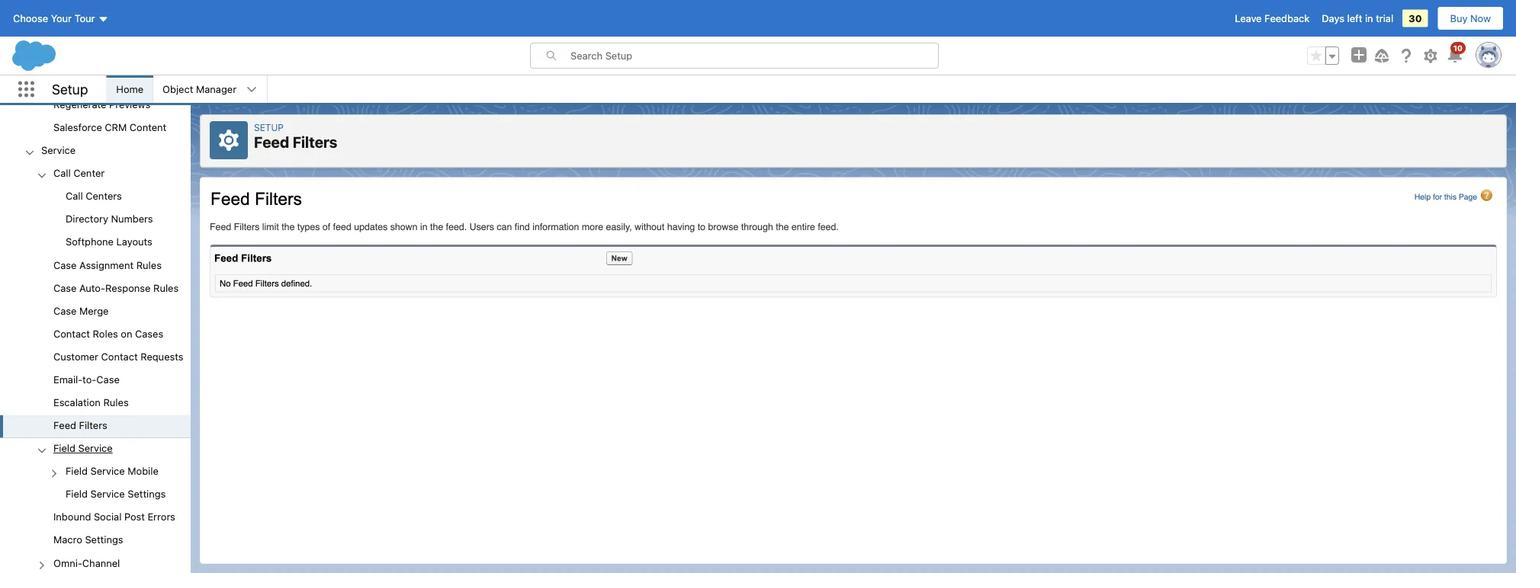 Task type: vqa. For each thing, say whether or not it's contained in the screenshot.
Value
no



Task type: locate. For each thing, give the bounding box(es) containing it.
setup feed filters
[[254, 122, 337, 151]]

1 horizontal spatial contact
[[101, 351, 138, 362]]

contact
[[53, 328, 90, 339], [101, 351, 138, 362]]

content
[[130, 122, 167, 133]]

service inside field service link
[[78, 443, 113, 454]]

service tree item
[[0, 140, 191, 574]]

regenerate
[[53, 99, 106, 110]]

field inside field service settings link
[[66, 489, 88, 500]]

case down softphone at left top
[[53, 259, 77, 271]]

1 vertical spatial contact
[[101, 351, 138, 362]]

1 vertical spatial call
[[66, 190, 83, 202]]

group
[[0, 0, 191, 140], [1308, 47, 1340, 65], [0, 163, 191, 574], [0, 186, 191, 255], [0, 461, 191, 507]]

0 horizontal spatial feed
[[53, 420, 76, 431]]

post
[[124, 512, 145, 523]]

0 vertical spatial settings
[[128, 489, 166, 500]]

1 vertical spatial feed
[[53, 420, 76, 431]]

0 vertical spatial setup
[[52, 81, 88, 97]]

call down call center link at the left top of page
[[66, 190, 83, 202]]

previews
[[109, 99, 150, 110]]

leave feedback link
[[1235, 13, 1310, 24]]

feed filters link
[[53, 420, 107, 434]]

field for field service mobile
[[66, 466, 88, 477]]

regenerate previews link
[[53, 99, 150, 112]]

2 vertical spatial field
[[66, 489, 88, 500]]

service inside field service settings link
[[90, 489, 125, 500]]

omni-channel
[[53, 558, 120, 569]]

settings
[[128, 489, 166, 500], [85, 535, 123, 546]]

group containing call center
[[0, 163, 191, 574]]

field service tree item
[[0, 438, 191, 507]]

contact roles on cases
[[53, 328, 163, 339]]

0 vertical spatial contact
[[53, 328, 90, 339]]

feed down setup link on the left of page
[[254, 133, 289, 151]]

days
[[1322, 13, 1345, 24]]

case merge
[[53, 305, 109, 317]]

field down feed filters link
[[53, 443, 76, 454]]

field up inbound
[[66, 489, 88, 500]]

object manager link
[[153, 76, 246, 103]]

setup for setup
[[52, 81, 88, 97]]

0 horizontal spatial settings
[[85, 535, 123, 546]]

contact down on
[[101, 351, 138, 362]]

contact roles on cases link
[[53, 328, 163, 342]]

1 vertical spatial setup
[[254, 122, 284, 133]]

customer
[[53, 351, 98, 362]]

1 horizontal spatial settings
[[128, 489, 166, 500]]

feed filters tree item
[[0, 415, 191, 438]]

field service settings link
[[66, 489, 166, 502]]

1 vertical spatial filters
[[79, 420, 107, 431]]

tour
[[74, 13, 95, 24]]

rules up feed filters tree item on the left bottom of the page
[[103, 397, 129, 408]]

setup
[[52, 81, 88, 97], [254, 122, 284, 133]]

field inside field service link
[[53, 443, 76, 454]]

trial
[[1376, 13, 1394, 24]]

case auto-response rules link
[[53, 282, 179, 296]]

feed down escalation
[[53, 420, 76, 431]]

service up field service settings
[[90, 466, 125, 477]]

settings up channel
[[85, 535, 123, 546]]

field down field service link
[[66, 466, 88, 477]]

10 button
[[1447, 42, 1466, 65]]

contact up "customer"
[[53, 328, 90, 339]]

case merge link
[[53, 305, 109, 319]]

case down "customer contact requests" link
[[96, 374, 120, 385]]

feed inside setup feed filters
[[254, 133, 289, 151]]

group containing call centers
[[0, 186, 191, 255]]

choose your tour button
[[12, 6, 109, 31]]

roles
[[93, 328, 118, 339]]

group containing field service mobile
[[0, 461, 191, 507]]

1 vertical spatial settings
[[85, 535, 123, 546]]

softphone
[[66, 236, 114, 248]]

customer contact requests
[[53, 351, 183, 362]]

case left auto-
[[53, 282, 77, 294]]

field service
[[53, 443, 113, 454]]

buy now
[[1451, 13, 1492, 24]]

call
[[53, 167, 71, 179], [66, 190, 83, 202]]

call center link
[[53, 167, 105, 181]]

30
[[1409, 13, 1423, 24]]

service for field service settings
[[90, 489, 125, 500]]

0 horizontal spatial filters
[[79, 420, 107, 431]]

to-
[[83, 374, 96, 385]]

service inside field service mobile link
[[90, 466, 125, 477]]

setup for setup feed filters
[[254, 122, 284, 133]]

call down the service 'link'
[[53, 167, 71, 179]]

0 vertical spatial call
[[53, 167, 71, 179]]

field inside field service mobile link
[[66, 466, 88, 477]]

1 vertical spatial field
[[66, 466, 88, 477]]

0 vertical spatial field
[[53, 443, 76, 454]]

directory
[[66, 213, 108, 225]]

setup inside setup feed filters
[[254, 122, 284, 133]]

crm
[[105, 122, 127, 133]]

case for case merge
[[53, 305, 77, 317]]

email-
[[53, 374, 83, 385]]

rules
[[136, 259, 162, 271], [153, 282, 179, 294], [103, 397, 129, 408]]

settings inside field service tree item
[[128, 489, 166, 500]]

service down feed filters tree item on the left bottom of the page
[[78, 443, 113, 454]]

feed inside tree item
[[53, 420, 76, 431]]

1 vertical spatial rules
[[153, 282, 179, 294]]

case left merge
[[53, 305, 77, 317]]

call center
[[53, 167, 105, 179]]

choose
[[13, 13, 48, 24]]

customer contact requests link
[[53, 351, 183, 365]]

0 horizontal spatial setup
[[52, 81, 88, 97]]

field service settings
[[66, 489, 166, 500]]

salesforce crm content
[[53, 122, 167, 133]]

case
[[53, 259, 77, 271], [53, 282, 77, 294], [53, 305, 77, 317], [96, 374, 120, 385]]

call for call centers
[[66, 190, 83, 202]]

field for field service settings
[[66, 489, 88, 500]]

email-to-case link
[[53, 374, 120, 388]]

service down field service mobile link
[[90, 489, 125, 500]]

field
[[53, 443, 76, 454], [66, 466, 88, 477], [66, 489, 88, 500]]

1 horizontal spatial filters
[[293, 133, 337, 151]]

1 horizontal spatial setup
[[254, 122, 284, 133]]

1 horizontal spatial feed
[[254, 133, 289, 151]]

0 vertical spatial filters
[[293, 133, 337, 151]]

directory numbers
[[66, 213, 153, 225]]

call for call center
[[53, 167, 71, 179]]

rules right 'response' at the left of the page
[[153, 282, 179, 294]]

0 vertical spatial rules
[[136, 259, 162, 271]]

0 vertical spatial feed
[[254, 133, 289, 151]]

rules down "layouts"
[[136, 259, 162, 271]]

settings down mobile
[[128, 489, 166, 500]]



Task type: describe. For each thing, give the bounding box(es) containing it.
softphone layouts link
[[66, 236, 152, 250]]

on
[[121, 328, 132, 339]]

group for field service
[[0, 461, 191, 507]]

numbers
[[111, 213, 153, 225]]

in
[[1366, 13, 1374, 24]]

inbound social post errors
[[53, 512, 175, 523]]

home
[[116, 84, 144, 95]]

escalation
[[53, 397, 101, 408]]

macro settings link
[[53, 535, 123, 548]]

field service link
[[53, 443, 113, 457]]

buy now button
[[1438, 6, 1505, 31]]

0 horizontal spatial contact
[[53, 328, 90, 339]]

case for case assignment rules
[[53, 259, 77, 271]]

macro settings
[[53, 535, 123, 546]]

field service mobile
[[66, 466, 159, 477]]

object
[[163, 84, 193, 95]]

group for call center
[[0, 186, 191, 255]]

call centers
[[66, 190, 122, 202]]

response
[[105, 282, 151, 294]]

salesforce
[[53, 122, 102, 133]]

field service mobile link
[[66, 466, 159, 480]]

case assignment rules link
[[53, 259, 162, 273]]

directory numbers link
[[66, 213, 153, 227]]

service link
[[41, 144, 76, 158]]

mobile
[[128, 466, 159, 477]]

service down salesforce
[[41, 144, 76, 156]]

feed filters
[[53, 420, 107, 431]]

home link
[[107, 76, 153, 103]]

escalation rules
[[53, 397, 129, 408]]

omni-channel link
[[53, 558, 120, 571]]

10
[[1454, 43, 1463, 52]]

field for field service
[[53, 443, 76, 454]]

salesforce crm content link
[[53, 122, 167, 135]]

left
[[1348, 13, 1363, 24]]

softphone layouts
[[66, 236, 152, 248]]

center
[[73, 167, 105, 179]]

feedback
[[1265, 13, 1310, 24]]

errors
[[148, 512, 175, 523]]

group for service
[[0, 163, 191, 574]]

call centers link
[[66, 190, 122, 204]]

macro
[[53, 535, 82, 546]]

requests
[[141, 351, 183, 362]]

auto-
[[79, 282, 105, 294]]

merge
[[79, 305, 109, 317]]

manager
[[196, 84, 237, 95]]

centers
[[86, 190, 122, 202]]

2 vertical spatial rules
[[103, 397, 129, 408]]

escalation rules link
[[53, 397, 129, 411]]

Search Setup text field
[[571, 43, 938, 68]]

inbound social post errors link
[[53, 512, 175, 525]]

case auto-response rules
[[53, 282, 179, 294]]

inbound
[[53, 512, 91, 523]]

now
[[1471, 13, 1492, 24]]

email-to-case
[[53, 374, 120, 385]]

cases
[[135, 328, 163, 339]]

call center tree item
[[0, 163, 191, 255]]

assignment
[[79, 259, 134, 271]]

setup link
[[254, 122, 284, 133]]

choose your tour
[[13, 13, 95, 24]]

channel
[[82, 558, 120, 569]]

regenerate previews
[[53, 99, 150, 110]]

case assignment rules
[[53, 259, 162, 271]]

omni-
[[53, 558, 82, 569]]

service for field service
[[78, 443, 113, 454]]

leave feedback
[[1235, 13, 1310, 24]]

days left in trial
[[1322, 13, 1394, 24]]

social
[[94, 512, 122, 523]]

object manager
[[163, 84, 237, 95]]

group containing regenerate previews
[[0, 0, 191, 140]]

layouts
[[116, 236, 152, 248]]

leave
[[1235, 13, 1262, 24]]

your
[[51, 13, 72, 24]]

filters inside feed filters link
[[79, 420, 107, 431]]

buy
[[1451, 13, 1468, 24]]

case for case auto-response rules
[[53, 282, 77, 294]]

service for field service mobile
[[90, 466, 125, 477]]

filters inside setup feed filters
[[293, 133, 337, 151]]



